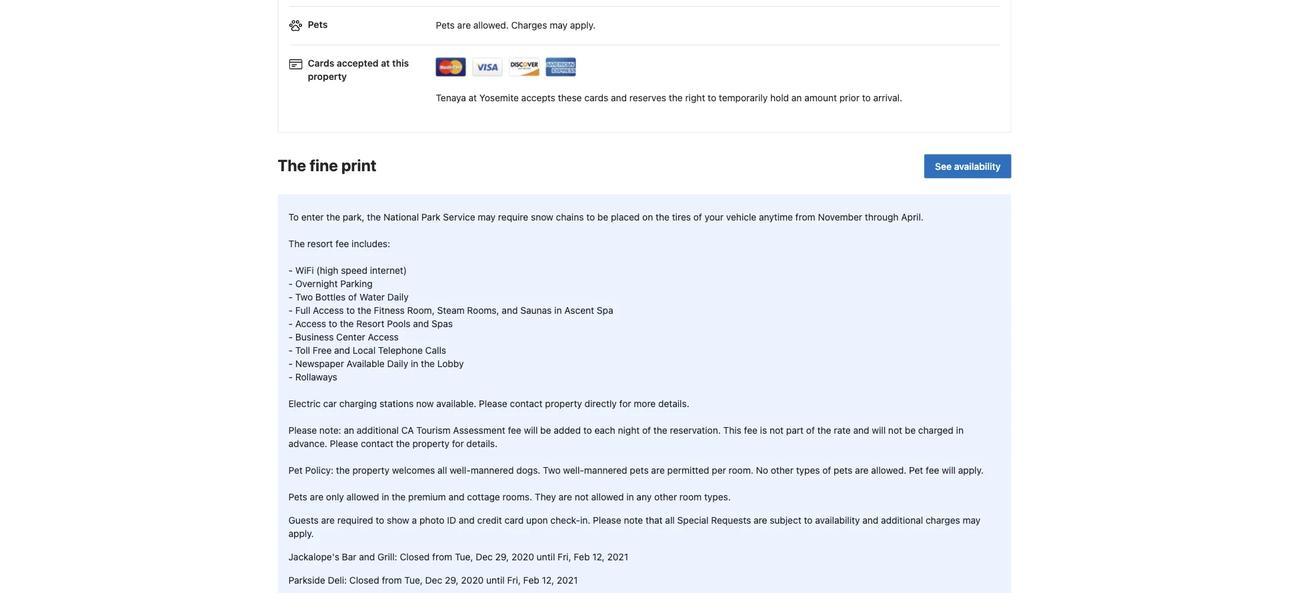 Task type: describe. For each thing, give the bounding box(es) containing it.
property up the added at the bottom of the page
[[545, 398, 582, 409]]

check-
[[551, 515, 580, 526]]

telephone
[[378, 345, 423, 356]]

steam
[[437, 305, 465, 316]]

0 horizontal spatial be
[[541, 425, 551, 436]]

two for bottles
[[295, 292, 313, 303]]

1 - from the top
[[289, 265, 293, 276]]

0 vertical spatial other
[[771, 465, 794, 476]]

0 horizontal spatial dec
[[425, 575, 443, 586]]

of right part
[[807, 425, 815, 436]]

1 horizontal spatial 2020
[[512, 552, 534, 563]]

0 vertical spatial 2021
[[607, 552, 629, 563]]

of right night
[[643, 425, 651, 436]]

reserves
[[630, 92, 667, 103]]

to enter the park, the national park service may require snow chains to be placed on the tires of your vehicle anytime from november through april.
[[289, 212, 924, 223]]

1 vertical spatial allowed.
[[872, 465, 907, 476]]

resort
[[356, 318, 385, 329]]

deli:
[[328, 575, 347, 586]]

accepted payment methods and conditions element
[[289, 51, 1000, 81]]

1 horizontal spatial tue,
[[455, 552, 473, 563]]

cottage
[[467, 492, 500, 503]]

available
[[347, 358, 385, 369]]

policy:
[[305, 465, 334, 476]]

the down the calls
[[421, 358, 435, 369]]

0 vertical spatial access
[[313, 305, 344, 316]]

0 vertical spatial allowed.
[[474, 20, 509, 31]]

pet policy: the property welcomes all well-mannered dogs. two well-mannered pets are permitted per room. no other types of pets are allowed. pet fee will apply.
[[289, 465, 984, 476]]

includes:
[[352, 238, 390, 249]]

jackalope's
[[289, 552, 340, 563]]

free
[[313, 345, 332, 356]]

and inside please note: an additional ca tourism assessment fee will be added to each night of the reservation. this fee is not part of the rate and will not be charged in advance. please contact the property for details.
[[854, 425, 870, 436]]

special
[[678, 515, 709, 526]]

1 vertical spatial tue,
[[405, 575, 423, 586]]

room
[[680, 492, 702, 503]]

amount
[[805, 92, 837, 103]]

at inside "cards accepted at this property"
[[381, 58, 390, 69]]

require
[[498, 212, 529, 223]]

0 horizontal spatial feb
[[524, 575, 540, 586]]

fee left is
[[744, 425, 758, 436]]

a
[[412, 515, 417, 526]]

ascent
[[565, 305, 595, 316]]

fitness
[[374, 305, 405, 316]]

2 pet from the left
[[909, 465, 924, 476]]

welcomes
[[392, 465, 435, 476]]

in left ascent
[[555, 305, 562, 316]]

property left "welcomes" at the left of page
[[353, 465, 390, 476]]

0 horizontal spatial fri,
[[507, 575, 521, 586]]

0 vertical spatial from
[[796, 212, 816, 223]]

for inside please note: an additional ca tourism assessment fee will be added to each night of the reservation. this fee is not part of the rate and will not be charged in advance. please contact the property for details.
[[452, 438, 464, 449]]

charges
[[926, 515, 961, 526]]

0 horizontal spatial all
[[438, 465, 447, 476]]

contact inside please note: an additional ca tourism assessment fee will be added to each night of the reservation. this fee is not part of the rate and will not be charged in advance. please contact the property for details.
[[361, 438, 394, 449]]

6 - from the top
[[289, 332, 293, 343]]

park,
[[343, 212, 365, 223]]

directly
[[585, 398, 617, 409]]

national
[[384, 212, 419, 223]]

spas
[[432, 318, 453, 329]]

any
[[637, 492, 652, 503]]

charging
[[340, 398, 377, 409]]

in.
[[580, 515, 591, 526]]

0 horizontal spatial will
[[524, 425, 538, 436]]

two for well-
[[543, 465, 561, 476]]

lobby
[[438, 358, 464, 369]]

calls
[[425, 345, 446, 356]]

will for room.
[[942, 465, 956, 476]]

1 daily from the top
[[388, 292, 409, 303]]

in left any
[[627, 492, 634, 503]]

resort
[[308, 238, 333, 249]]

service
[[443, 212, 475, 223]]

this
[[392, 58, 409, 69]]

ca
[[402, 425, 414, 436]]

note
[[624, 515, 643, 526]]

please up the advance.
[[289, 425, 317, 436]]

wifi
[[295, 265, 314, 276]]

0 horizontal spatial from
[[382, 575, 402, 586]]

the left park, at the top of the page
[[326, 212, 340, 223]]

rooms.
[[503, 492, 532, 503]]

are left subject
[[754, 515, 768, 526]]

1 horizontal spatial 29,
[[495, 552, 509, 563]]

pets are only allowed in the premium and cottage rooms. they are not allowed in any other room types.
[[289, 492, 731, 503]]

required
[[337, 515, 373, 526]]

enter
[[301, 212, 324, 223]]

5 - from the top
[[289, 318, 293, 329]]

they
[[535, 492, 556, 503]]

9 - from the top
[[289, 372, 293, 383]]

rollaways
[[295, 372, 338, 383]]

0 vertical spatial fri,
[[558, 552, 571, 563]]

details. inside please note: an additional ca tourism assessment fee will be added to each night of the reservation. this fee is not part of the rate and will not be charged in advance. please contact the property for details.
[[467, 438, 498, 449]]

please down note:
[[330, 438, 358, 449]]

1 vertical spatial 2020
[[461, 575, 484, 586]]

are up mastercard icon
[[457, 20, 471, 31]]

per
[[712, 465, 726, 476]]

are right types at the right
[[855, 465, 869, 476]]

show
[[387, 515, 410, 526]]

please note: an additional ca tourism assessment fee will be added to each night of the reservation. this fee is not part of the rate and will not be charged in advance. please contact the property for details.
[[289, 425, 964, 449]]

1 horizontal spatial at
[[469, 92, 477, 103]]

availability inside 'guests are required to show a photo id and credit card upon check-in. please note that all special requests are subject to availability and additional charges may apply.'
[[816, 515, 860, 526]]

card
[[505, 515, 524, 526]]

are up any
[[651, 465, 665, 476]]

are right they
[[559, 492, 572, 503]]

center
[[336, 332, 365, 343]]

pools
[[387, 318, 411, 329]]

0 horizontal spatial may
[[478, 212, 496, 223]]

speed
[[341, 265, 368, 276]]

is
[[760, 425, 767, 436]]

placed
[[611, 212, 640, 223]]

the down more
[[654, 425, 668, 436]]

4 - from the top
[[289, 305, 293, 316]]

2 daily from the top
[[387, 358, 408, 369]]

2 mannered from the left
[[584, 465, 628, 476]]

to
[[289, 212, 299, 223]]

(high
[[317, 265, 339, 276]]

full
[[295, 305, 311, 316]]

an inside please note: an additional ca tourism assessment fee will be added to each night of the reservation. this fee is not part of the rate and will not be charged in advance. please contact the property for details.
[[344, 425, 354, 436]]

parking
[[340, 278, 373, 289]]

1 vertical spatial 12,
[[542, 575, 554, 586]]

water
[[360, 292, 385, 303]]

parkside
[[289, 575, 325, 586]]

pets for pets are only allowed in the premium and cottage rooms. they are not allowed in any other room types.
[[289, 492, 307, 503]]

vehicle
[[727, 212, 757, 223]]

overnight
[[295, 278, 338, 289]]

print
[[342, 156, 377, 174]]

tourism
[[417, 425, 451, 436]]

through
[[865, 212, 899, 223]]

additional inside 'guests are required to show a photo id and credit card upon check-in. please note that all special requests are subject to availability and additional charges may apply.'
[[881, 515, 924, 526]]

fee down charged
[[926, 465, 940, 476]]

bar
[[342, 552, 357, 563]]

more
[[634, 398, 656, 409]]

1 pets from the left
[[630, 465, 649, 476]]

grill:
[[378, 552, 397, 563]]

0 horizontal spatial other
[[655, 492, 677, 503]]

available.
[[437, 398, 477, 409]]

right
[[686, 92, 706, 103]]

charges
[[511, 20, 547, 31]]

now
[[416, 398, 434, 409]]

are down only
[[321, 515, 335, 526]]

1 horizontal spatial details.
[[659, 398, 690, 409]]

cards
[[308, 58, 334, 69]]

in up 'show'
[[382, 492, 389, 503]]

1 vertical spatial until
[[486, 575, 505, 586]]

0 vertical spatial dec
[[476, 552, 493, 563]]

2 vertical spatial access
[[368, 332, 399, 343]]

the left right
[[669, 92, 683, 103]]

2 horizontal spatial not
[[889, 425, 903, 436]]

1 vertical spatial from
[[432, 552, 452, 563]]

only
[[326, 492, 344, 503]]

subject
[[770, 515, 802, 526]]



Task type: locate. For each thing, give the bounding box(es) containing it.
1 horizontal spatial pets
[[834, 465, 853, 476]]

2 pets from the left
[[834, 465, 853, 476]]

0 vertical spatial all
[[438, 465, 447, 476]]

1 horizontal spatial apply.
[[570, 20, 596, 31]]

of inside the - wifi (high speed internet) - overnight parking - two bottles of water daily - full access to the fitness room, steam rooms, and saunas in ascent spa - access to the resort pools and spas - business center access - toll free and local telephone calls - newspaper available daily in the lobby - rollaways
[[348, 292, 357, 303]]

the right park, at the top of the page
[[367, 212, 381, 223]]

details.
[[659, 398, 690, 409], [467, 438, 498, 449]]

be
[[598, 212, 609, 223], [541, 425, 551, 436], [905, 425, 916, 436]]

2020 down card
[[512, 552, 534, 563]]

please
[[479, 398, 508, 409], [289, 425, 317, 436], [330, 438, 358, 449], [593, 515, 622, 526]]

accepts
[[522, 92, 556, 103]]

0 horizontal spatial pet
[[289, 465, 303, 476]]

see
[[936, 161, 952, 172]]

in right charged
[[957, 425, 964, 436]]

pets up cards
[[308, 19, 328, 30]]

0 horizontal spatial until
[[486, 575, 505, 586]]

0 horizontal spatial pets
[[289, 492, 307, 503]]

1 vertical spatial 29,
[[445, 575, 459, 586]]

arrival.
[[874, 92, 903, 103]]

are
[[457, 20, 471, 31], [651, 465, 665, 476], [855, 465, 869, 476], [310, 492, 324, 503], [559, 492, 572, 503], [321, 515, 335, 526], [754, 515, 768, 526]]

1 mannered from the left
[[471, 465, 514, 476]]

1 vertical spatial at
[[469, 92, 477, 103]]

internet)
[[370, 265, 407, 276]]

the left resort at the left top
[[289, 238, 305, 249]]

the left "rate"
[[818, 425, 832, 436]]

premium
[[408, 492, 446, 503]]

at left this
[[381, 58, 390, 69]]

0 vertical spatial availability
[[955, 161, 1001, 172]]

1 vertical spatial closed
[[350, 575, 379, 586]]

0 horizontal spatial not
[[575, 492, 589, 503]]

tue, down jackalope's bar and grill: closed from tue, dec 29, 2020 until fri, feb 12, 2021
[[405, 575, 423, 586]]

0 horizontal spatial 12,
[[542, 575, 554, 586]]

electric
[[289, 398, 321, 409]]

details. down assessment
[[467, 438, 498, 449]]

1 horizontal spatial well-
[[563, 465, 584, 476]]

availability
[[955, 161, 1001, 172], [816, 515, 860, 526]]

1 horizontal spatial all
[[665, 515, 675, 526]]

other right 'no'
[[771, 465, 794, 476]]

november
[[818, 212, 863, 223]]

hold
[[771, 92, 789, 103]]

0 horizontal spatial 2021
[[557, 575, 578, 586]]

1 vertical spatial availability
[[816, 515, 860, 526]]

8 - from the top
[[289, 358, 293, 369]]

to inside please note: an additional ca tourism assessment fee will be added to each night of the reservation. this fee is not part of the rate and will not be charged in advance. please contact the property for details.
[[584, 425, 592, 436]]

the up 'show'
[[392, 492, 406, 503]]

0 vertical spatial 2020
[[512, 552, 534, 563]]

an
[[792, 92, 802, 103], [344, 425, 354, 436]]

0 vertical spatial an
[[792, 92, 802, 103]]

29, down card
[[495, 552, 509, 563]]

apply. down "guests"
[[289, 529, 314, 540]]

toll
[[295, 345, 310, 356]]

0 horizontal spatial additional
[[357, 425, 399, 436]]

0 horizontal spatial contact
[[361, 438, 394, 449]]

dec down jackalope's bar and grill: closed from tue, dec 29, 2020 until fri, feb 12, 2021
[[425, 575, 443, 586]]

0 horizontal spatial 29,
[[445, 575, 459, 586]]

on
[[643, 212, 653, 223]]

0 horizontal spatial availability
[[816, 515, 860, 526]]

1 vertical spatial two
[[543, 465, 561, 476]]

0 horizontal spatial allowed
[[347, 492, 379, 503]]

the for the fine print
[[278, 156, 306, 174]]

1 vertical spatial other
[[655, 492, 677, 503]]

until down upon
[[537, 552, 555, 563]]

additional inside please note: an additional ca tourism assessment fee will be added to each night of the reservation. this fee is not part of the rate and will not be charged in advance. please contact the property for details.
[[357, 425, 399, 436]]

2020 down jackalope's bar and grill: closed from tue, dec 29, 2020 until fri, feb 12, 2021
[[461, 575, 484, 586]]

2 allowed from the left
[[592, 492, 624, 503]]

additional
[[357, 425, 399, 436], [881, 515, 924, 526]]

availability right subject
[[816, 515, 860, 526]]

1 horizontal spatial feb
[[574, 552, 590, 563]]

1 horizontal spatial availability
[[955, 161, 1001, 172]]

mastercard image
[[436, 58, 467, 76]]

pets for pets are allowed. charges may apply.
[[436, 20, 455, 31]]

- wifi (high speed internet) - overnight parking - two bottles of water daily - full access to the fitness room, steam rooms, and saunas in ascent spa - access to the resort pools and spas - business center access - toll free and local telephone calls - newspaper available daily in the lobby - rollaways
[[289, 265, 614, 383]]

saunas
[[521, 305, 552, 316]]

1 horizontal spatial allowed.
[[872, 465, 907, 476]]

will down charged
[[942, 465, 956, 476]]

an right note:
[[344, 425, 354, 436]]

will for reservation.
[[872, 425, 886, 436]]

feb down upon
[[524, 575, 540, 586]]

pet left policy:
[[289, 465, 303, 476]]

1 vertical spatial dec
[[425, 575, 443, 586]]

1 horizontal spatial 2021
[[607, 552, 629, 563]]

business
[[295, 332, 334, 343]]

pet down charged
[[909, 465, 924, 476]]

apply.
[[570, 20, 596, 31], [959, 465, 984, 476], [289, 529, 314, 540]]

fee right assessment
[[508, 425, 522, 436]]

fine
[[310, 156, 338, 174]]

access up 'business'
[[295, 318, 326, 329]]

1 allowed from the left
[[347, 492, 379, 503]]

29,
[[495, 552, 509, 563], [445, 575, 459, 586]]

rate
[[834, 425, 851, 436]]

spa
[[597, 305, 614, 316]]

visa image
[[473, 58, 503, 76]]

2 well- from the left
[[563, 465, 584, 476]]

property down cards
[[308, 71, 347, 82]]

contact
[[510, 398, 543, 409], [361, 438, 394, 449]]

access down resort
[[368, 332, 399, 343]]

fee right resort at the left top
[[336, 238, 349, 249]]

closed right grill:
[[400, 552, 430, 563]]

mannered up "cottage"
[[471, 465, 514, 476]]

1 horizontal spatial be
[[598, 212, 609, 223]]

property down 'tourism' on the bottom of page
[[413, 438, 450, 449]]

2021 down check-
[[557, 575, 578, 586]]

fri, down check-
[[558, 552, 571, 563]]

allowed up note at the bottom
[[592, 492, 624, 503]]

will left the added at the bottom of the page
[[524, 425, 538, 436]]

0 horizontal spatial allowed.
[[474, 20, 509, 31]]

of right types at the right
[[823, 465, 832, 476]]

will
[[524, 425, 538, 436], [872, 425, 886, 436], [942, 465, 956, 476]]

all
[[438, 465, 447, 476], [665, 515, 675, 526]]

two up full
[[295, 292, 313, 303]]

parkside deli: closed from tue, dec 29, 2020 until fri, feb 12, 2021
[[289, 575, 578, 586]]

at right "tenaya"
[[469, 92, 477, 103]]

for left more
[[620, 398, 632, 409]]

photo
[[420, 515, 445, 526]]

not right is
[[770, 425, 784, 436]]

1 horizontal spatial 12,
[[593, 552, 605, 563]]

0 vertical spatial at
[[381, 58, 390, 69]]

stations
[[380, 398, 414, 409]]

-
[[289, 265, 293, 276], [289, 278, 293, 289], [289, 292, 293, 303], [289, 305, 293, 316], [289, 318, 293, 329], [289, 332, 293, 343], [289, 345, 293, 356], [289, 358, 293, 369], [289, 372, 293, 383]]

daily down telephone
[[387, 358, 408, 369]]

for
[[620, 398, 632, 409], [452, 438, 464, 449]]

apply. up american express image
[[570, 20, 596, 31]]

7 - from the top
[[289, 345, 293, 356]]

0 vertical spatial daily
[[388, 292, 409, 303]]

accepted
[[337, 58, 379, 69]]

dogs.
[[517, 465, 541, 476]]

1 horizontal spatial other
[[771, 465, 794, 476]]

each
[[595, 425, 616, 436]]

from
[[796, 212, 816, 223], [432, 552, 452, 563], [382, 575, 402, 586]]

are left only
[[310, 492, 324, 503]]

from down grill:
[[382, 575, 402, 586]]

part
[[787, 425, 804, 436]]

these
[[558, 92, 582, 103]]

1 vertical spatial additional
[[881, 515, 924, 526]]

property inside "cards accepted at this property"
[[308, 71, 347, 82]]

of down parking in the left top of the page
[[348, 292, 357, 303]]

1 vertical spatial 2021
[[557, 575, 578, 586]]

may
[[550, 20, 568, 31], [478, 212, 496, 223], [963, 515, 981, 526]]

electric car charging stations now available. please contact property directly for more details.
[[289, 398, 690, 409]]

2 horizontal spatial may
[[963, 515, 981, 526]]

two right 'dogs.'
[[543, 465, 561, 476]]

0 horizontal spatial tue,
[[405, 575, 423, 586]]

all right "welcomes" at the left of page
[[438, 465, 447, 476]]

12, down 'guests are required to show a photo id and credit card upon check-in. please note that all special requests are subject to availability and additional charges may apply.'
[[593, 552, 605, 563]]

0 vertical spatial tue,
[[455, 552, 473, 563]]

please right "in."
[[593, 515, 622, 526]]

availability inside see availability button
[[955, 161, 1001, 172]]

upon
[[526, 515, 548, 526]]

1 pet from the left
[[289, 465, 303, 476]]

the up resort
[[358, 305, 372, 316]]

not
[[770, 425, 784, 436], [889, 425, 903, 436], [575, 492, 589, 503]]

tenaya at yosemite accepts these cards and reserves the right to temporarily hold an amount prior to arrival.
[[436, 92, 903, 103]]

the down 'ca'
[[396, 438, 410, 449]]

american express image
[[546, 58, 577, 76]]

chains
[[556, 212, 584, 223]]

apply. inside 'guests are required to show a photo id and credit card upon check-in. please note that all special requests are subject to availability and additional charges may apply.'
[[289, 529, 314, 540]]

an right hold
[[792, 92, 802, 103]]

may right the "charges"
[[963, 515, 981, 526]]

the resort fee includes:
[[289, 238, 390, 249]]

1 horizontal spatial pets
[[308, 19, 328, 30]]

property inside please note: an additional ca tourism assessment fee will be added to each night of the reservation. this fee is not part of the rate and will not be charged in advance. please contact the property for details.
[[413, 438, 450, 449]]

1 vertical spatial contact
[[361, 438, 394, 449]]

snow
[[531, 212, 554, 223]]

not left charged
[[889, 425, 903, 436]]

of right tires
[[694, 212, 702, 223]]

feb down "in."
[[574, 552, 590, 563]]

be left charged
[[905, 425, 916, 436]]

may right charges
[[550, 20, 568, 31]]

pets up any
[[630, 465, 649, 476]]

no
[[756, 465, 769, 476]]

note:
[[320, 425, 341, 436]]

the right "on"
[[656, 212, 670, 223]]

guests
[[289, 515, 319, 526]]

additional left the "charges"
[[881, 515, 924, 526]]

0 horizontal spatial details.
[[467, 438, 498, 449]]

1 horizontal spatial contact
[[510, 398, 543, 409]]

2 - from the top
[[289, 278, 293, 289]]

allowed.
[[474, 20, 509, 31], [872, 465, 907, 476]]

29, down jackalope's bar and grill: closed from tue, dec 29, 2020 until fri, feb 12, 2021
[[445, 575, 459, 586]]

fri, down card
[[507, 575, 521, 586]]

1 vertical spatial may
[[478, 212, 496, 223]]

1 horizontal spatial mannered
[[584, 465, 628, 476]]

feb
[[574, 552, 590, 563], [524, 575, 540, 586]]

until down jackalope's bar and grill: closed from tue, dec 29, 2020 until fri, feb 12, 2021
[[486, 575, 505, 586]]

pets
[[308, 19, 328, 30], [436, 20, 455, 31], [289, 492, 307, 503]]

two inside the - wifi (high speed internet) - overnight parking - two bottles of water daily - full access to the fitness room, steam rooms, and saunas in ascent spa - access to the resort pools and spas - business center access - toll free and local telephone calls - newspaper available daily in the lobby - rollaways
[[295, 292, 313, 303]]

see availability button
[[925, 154, 1012, 178]]

0 vertical spatial apply.
[[570, 20, 596, 31]]

types.
[[705, 492, 731, 503]]

1 vertical spatial access
[[295, 318, 326, 329]]

in down telephone
[[411, 358, 419, 369]]

requests
[[711, 515, 751, 526]]

allowed up required
[[347, 492, 379, 503]]

may inside 'guests are required to show a photo id and credit card upon check-in. please note that all special requests are subject to availability and additional charges may apply.'
[[963, 515, 981, 526]]

that
[[646, 515, 663, 526]]

the up the center
[[340, 318, 354, 329]]

2 horizontal spatial be
[[905, 425, 916, 436]]

in inside please note: an additional ca tourism assessment fee will be added to each night of the reservation. this fee is not part of the rate and will not be charged in advance. please contact the property for details.
[[957, 425, 964, 436]]

closed right deli:
[[350, 575, 379, 586]]

yosemite
[[480, 92, 519, 103]]

tenaya
[[436, 92, 466, 103]]

2 vertical spatial from
[[382, 575, 402, 586]]

the right policy:
[[336, 465, 350, 476]]

2021 down 'guests are required to show a photo id and credit card upon check-in. please note that all special requests are subject to availability and additional charges may apply.'
[[607, 552, 629, 563]]

3 - from the top
[[289, 292, 293, 303]]

2 horizontal spatial will
[[942, 465, 956, 476]]

advance.
[[289, 438, 327, 449]]

in
[[555, 305, 562, 316], [411, 358, 419, 369], [957, 425, 964, 436], [382, 492, 389, 503], [627, 492, 634, 503]]

from up parkside deli: closed from tue, dec 29, 2020 until fri, feb 12, 2021
[[432, 552, 452, 563]]

please inside 'guests are required to show a photo id and credit card upon check-in. please note that all special requests are subject to availability and additional charges may apply.'
[[593, 515, 622, 526]]

apply. up the "charges"
[[959, 465, 984, 476]]

0 horizontal spatial well-
[[450, 465, 471, 476]]

2 horizontal spatial pets
[[436, 20, 455, 31]]

1 horizontal spatial additional
[[881, 515, 924, 526]]

mannered down please note: an additional ca tourism assessment fee will be added to each night of the reservation. this fee is not part of the rate and will not be charged in advance. please contact the property for details.
[[584, 465, 628, 476]]

fri,
[[558, 552, 571, 563], [507, 575, 521, 586]]

0 horizontal spatial apply.
[[289, 529, 314, 540]]

dec
[[476, 552, 493, 563], [425, 575, 443, 586]]

pets right types at the right
[[834, 465, 853, 476]]

12, down upon
[[542, 575, 554, 586]]

rooms,
[[467, 305, 499, 316]]

will right "rate"
[[872, 425, 886, 436]]

park
[[422, 212, 441, 223]]

0 horizontal spatial for
[[452, 438, 464, 449]]

your
[[705, 212, 724, 223]]

availability right see
[[955, 161, 1001, 172]]

other
[[771, 465, 794, 476], [655, 492, 677, 503]]

the for the resort fee includes:
[[289, 238, 305, 249]]

1 horizontal spatial until
[[537, 552, 555, 563]]

1 horizontal spatial may
[[550, 20, 568, 31]]

discover image
[[509, 58, 540, 76]]

0 horizontal spatial mannered
[[471, 465, 514, 476]]

0 vertical spatial 29,
[[495, 552, 509, 563]]

allowed
[[347, 492, 379, 503], [592, 492, 624, 503]]

pets up mastercard icon
[[436, 20, 455, 31]]

0 vertical spatial closed
[[400, 552, 430, 563]]

1 vertical spatial daily
[[387, 358, 408, 369]]

1 horizontal spatial fri,
[[558, 552, 571, 563]]

from right "anytime"
[[796, 212, 816, 223]]

0 vertical spatial feb
[[574, 552, 590, 563]]

0 horizontal spatial 2020
[[461, 575, 484, 586]]

0 vertical spatial for
[[620, 398, 632, 409]]

please up assessment
[[479, 398, 508, 409]]

1 horizontal spatial dec
[[476, 552, 493, 563]]

all right the that
[[665, 515, 675, 526]]

1 horizontal spatial not
[[770, 425, 784, 436]]

dec down the credit
[[476, 552, 493, 563]]

pets for pets
[[308, 19, 328, 30]]

1 vertical spatial fri,
[[507, 575, 521, 586]]

jackalope's bar and grill: closed from tue, dec 29, 2020 until fri, feb 12, 2021
[[289, 552, 629, 563]]

0 vertical spatial may
[[550, 20, 568, 31]]

0 horizontal spatial an
[[344, 425, 354, 436]]

well- down the added at the bottom of the page
[[563, 465, 584, 476]]

1 well- from the left
[[450, 465, 471, 476]]

0 vertical spatial the
[[278, 156, 306, 174]]

0 vertical spatial contact
[[510, 398, 543, 409]]

1 vertical spatial apply.
[[959, 465, 984, 476]]

cards accepted at this property
[[308, 58, 409, 82]]

two
[[295, 292, 313, 303], [543, 465, 561, 476]]

2 horizontal spatial from
[[796, 212, 816, 223]]

1 horizontal spatial for
[[620, 398, 632, 409]]

pets up "guests"
[[289, 492, 307, 503]]

all inside 'guests are required to show a photo id and credit card upon check-in. please note that all special requests are subject to availability and additional charges may apply.'
[[665, 515, 675, 526]]

be left placed
[[598, 212, 609, 223]]

0 vertical spatial 12,
[[593, 552, 605, 563]]

0 vertical spatial details.
[[659, 398, 690, 409]]

1 horizontal spatial closed
[[400, 552, 430, 563]]

0 horizontal spatial closed
[[350, 575, 379, 586]]

1 vertical spatial feb
[[524, 575, 540, 586]]



Task type: vqa. For each thing, say whether or not it's contained in the screenshot.
Charges
yes



